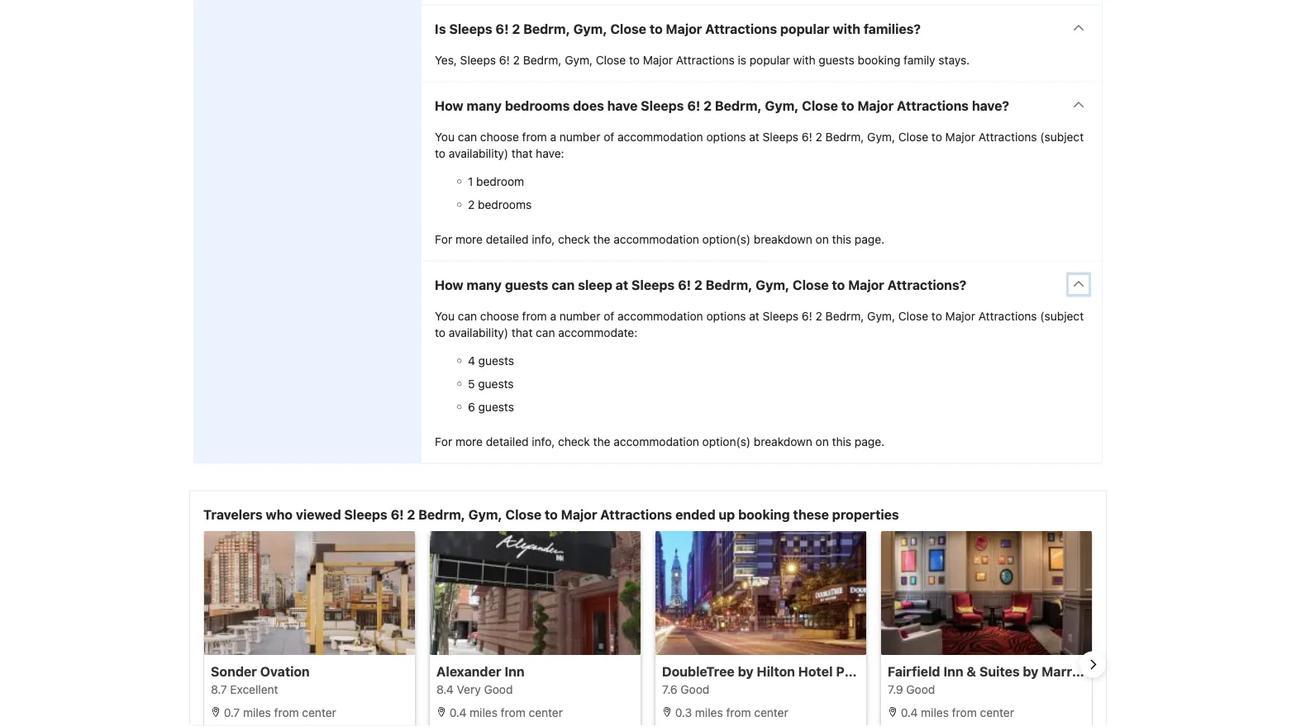 Task type: locate. For each thing, give the bounding box(es) containing it.
(subject inside you can choose from a number of accommodation options at sleeps 6! 2 bedrm, gym, close to major attractions (subject to availability) that can accommodate:
[[1041, 309, 1084, 323]]

2 choose from the top
[[480, 309, 519, 323]]

1 0.4 from the left
[[450, 706, 467, 720]]

breakdown for gym,
[[754, 435, 813, 449]]

0 vertical spatial choose
[[480, 130, 519, 143]]

2 for from the top
[[435, 435, 453, 449]]

0 horizontal spatial booking
[[739, 507, 790, 523]]

2 center from the left
[[529, 706, 563, 720]]

0 vertical spatial this
[[833, 232, 852, 246]]

0 vertical spatial at
[[750, 130, 760, 143]]

region
[[190, 531, 1107, 727]]

2 miles from the left
[[470, 706, 498, 720]]

many for guests
[[467, 277, 502, 293]]

availability) for guests
[[449, 326, 509, 339]]

bedrm, inside "dropdown button"
[[524, 21, 571, 36]]

more down 6
[[456, 435, 483, 449]]

check up travelers who viewed sleeps 6! 2 bedrm, gym, close to major attractions ended up booking these properties
[[558, 435, 590, 449]]

2 option(s) from the top
[[703, 435, 751, 449]]

ended
[[676, 507, 716, 523]]

1 choose from the top
[[480, 130, 519, 143]]

0 vertical spatial for
[[435, 232, 453, 246]]

option(s) up how many guests can sleep at sleeps 6! 2 bedrm, gym, close to major attractions?
[[703, 232, 751, 246]]

booking for family
[[858, 53, 901, 67]]

that left have:
[[512, 146, 533, 160]]

close inside you can choose from a number of accommodation options at sleeps 6! 2 bedrm, gym, close to major attractions (subject to availability) that can accommodate:
[[899, 309, 929, 323]]

1 vertical spatial info,
[[532, 435, 555, 449]]

accommodation inside you can choose from a number of accommodation options at sleeps 6! 2 bedrm, gym, close to major attractions (subject to availability) that can accommodate:
[[618, 309, 704, 323]]

on up how many guests can sleep at sleeps 6! 2 bedrm, gym, close to major attractions? dropdown button
[[816, 232, 829, 246]]

many up 1 bedroom on the left of page
[[467, 98, 502, 113]]

1 number from the top
[[560, 130, 601, 143]]

bedrooms down bedroom
[[478, 198, 532, 211]]

sleeps right 'is'
[[449, 21, 493, 36]]

1 vertical spatial of
[[604, 309, 615, 323]]

1 center from the left
[[302, 706, 336, 720]]

of down 'have'
[[604, 130, 615, 143]]

0 vertical spatial a
[[550, 130, 557, 143]]

6!
[[496, 21, 509, 36], [499, 53, 510, 67], [688, 98, 701, 113], [802, 130, 813, 143], [678, 277, 691, 293], [802, 309, 813, 323], [391, 507, 404, 523]]

center
[[302, 706, 336, 720], [529, 706, 563, 720], [755, 706, 789, 720], [981, 706, 1015, 720]]

page.
[[855, 232, 885, 246], [855, 435, 885, 449]]

more down 2 bedrooms
[[456, 232, 483, 246]]

0 vertical spatial number
[[560, 130, 601, 143]]

1 that from the top
[[512, 146, 533, 160]]

1 you from the top
[[435, 130, 455, 143]]

that up 4 guests at the left of the page
[[512, 326, 533, 339]]

at inside you can choose from a number of accommodation options at sleeps 6! 2 bedrm, gym, close to major attractions (subject to availability) that can accommodate:
[[750, 309, 760, 323]]

8.4 very
[[437, 683, 481, 697]]

1 how from the top
[[435, 98, 464, 113]]

have:
[[536, 146, 565, 160]]

can
[[458, 130, 477, 143], [552, 277, 575, 293], [458, 309, 477, 323], [536, 326, 555, 339]]

0 vertical spatial of
[[604, 130, 615, 143]]

alexander
[[437, 664, 502, 680]]

1 vertical spatial with
[[794, 53, 816, 67]]

at for 6!
[[750, 130, 760, 143]]

booking for these
[[739, 507, 790, 523]]

page. for major
[[855, 232, 885, 246]]

2 info, from the top
[[532, 435, 555, 449]]

1 page. from the top
[[855, 232, 885, 246]]

2 vertical spatial at
[[750, 309, 760, 323]]

2 options from the top
[[707, 309, 746, 323]]

3 miles from the left
[[695, 706, 723, 720]]

for more detailed info, check the accommodation option(s) breakdown on this page.
[[435, 232, 885, 246], [435, 435, 885, 449]]

with down is sleeps 6! 2 bedrm, gym, close to major attractions popular with families? "dropdown button"
[[794, 53, 816, 67]]

at
[[750, 130, 760, 143], [616, 277, 629, 293], [750, 309, 760, 323]]

how many guests can sleep at sleeps 6! 2 bedrm, gym, close to major attractions? button
[[422, 262, 1102, 308]]

availability) inside you can choose from a number of accommodation options at sleeps 6! 2 bedrm, gym, close to major attractions (subject to availability) that have:
[[449, 146, 509, 160]]

1 vertical spatial you
[[435, 309, 455, 323]]

number down does
[[560, 130, 601, 143]]

0 vertical spatial page.
[[855, 232, 885, 246]]

family
[[904, 53, 936, 67]]

0 horizontal spatial 0.4 miles from center
[[447, 706, 563, 720]]

doubletree by hilton hotel philadelphia center city 7.6 good
[[662, 664, 991, 697]]

0.7
[[224, 706, 240, 720]]

number inside you can choose from a number of accommodation options at sleeps 6! 2 bedrm, gym, close to major attractions (subject to availability) that have:
[[560, 130, 601, 143]]

you inside you can choose from a number of accommodation options at sleeps 6! 2 bedrm, gym, close to major attractions (subject to availability) that can accommodate:
[[435, 309, 455, 323]]

options inside you can choose from a number of accommodation options at sleeps 6! 2 bedrm, gym, close to major attractions (subject to availability) that have:
[[707, 130, 746, 143]]

guests inside dropdown button
[[505, 277, 549, 293]]

options down how many guests can sleep at sleeps 6! 2 bedrm, gym, close to major attractions?
[[707, 309, 746, 323]]

number
[[560, 130, 601, 143], [560, 309, 601, 323]]

2 that from the top
[[512, 326, 533, 339]]

options
[[707, 130, 746, 143], [707, 309, 746, 323]]

1 vertical spatial choose
[[480, 309, 519, 323]]

from inside you can choose from a number of accommodation options at sleeps 6! 2 bedrm, gym, close to major attractions (subject to availability) that have:
[[522, 130, 547, 143]]

0 vertical spatial popular
[[781, 21, 830, 36]]

1 a from the top
[[550, 130, 557, 143]]

detailed down 2 bedrooms
[[486, 232, 529, 246]]

1 vertical spatial at
[[616, 277, 629, 293]]

with left families?
[[833, 21, 861, 36]]

from for 8.4 very good
[[501, 706, 526, 720]]

choose
[[480, 130, 519, 143], [480, 309, 519, 323]]

close
[[611, 21, 647, 36], [596, 53, 626, 67], [802, 98, 839, 113], [899, 130, 929, 143], [793, 277, 829, 293], [899, 309, 929, 323], [506, 507, 542, 523]]

1 option(s) from the top
[[703, 232, 751, 246]]

0 vertical spatial you
[[435, 130, 455, 143]]

number for does
[[560, 130, 601, 143]]

2 this from the top
[[833, 435, 852, 449]]

option(s) up "up"
[[703, 435, 751, 449]]

2 the from the top
[[593, 435, 611, 449]]

bedrooms up have:
[[505, 98, 570, 113]]

1 more from the top
[[456, 232, 483, 246]]

families?
[[864, 21, 921, 36]]

5 guests
[[468, 377, 514, 391]]

options inside you can choose from a number of accommodation options at sleeps 6! 2 bedrm, gym, close to major attractions (subject to availability) that can accommodate:
[[707, 309, 746, 323]]

from
[[522, 130, 547, 143], [522, 309, 547, 323], [274, 706, 299, 720], [501, 706, 526, 720], [727, 706, 751, 720], [953, 706, 977, 720]]

guests
[[819, 53, 855, 67], [505, 277, 549, 293], [479, 354, 514, 368], [478, 377, 514, 391], [478, 400, 514, 414]]

1 for from the top
[[435, 232, 453, 246]]

guests left sleep
[[505, 277, 549, 293]]

guests down 5 guests
[[478, 400, 514, 414]]

1 vertical spatial (subject
[[1041, 309, 1084, 323]]

choose inside you can choose from a number of accommodation options at sleeps 6! 2 bedrm, gym, close to major attractions (subject to availability) that can accommodate:
[[480, 309, 519, 323]]

yes,
[[435, 53, 457, 67]]

gym,
[[574, 21, 608, 36], [565, 53, 593, 67], [765, 98, 799, 113], [868, 130, 896, 143], [756, 277, 790, 293], [868, 309, 896, 323], [469, 507, 503, 523]]

detailed
[[486, 232, 529, 246], [486, 435, 529, 449]]

guests for 4 guests
[[479, 354, 514, 368]]

how
[[435, 98, 464, 113], [435, 277, 464, 293]]

bedrm,
[[524, 21, 571, 36], [523, 53, 562, 67], [715, 98, 762, 113], [826, 130, 865, 143], [706, 277, 753, 293], [826, 309, 865, 323], [419, 507, 466, 523]]

1 this from the top
[[833, 232, 852, 246]]

sleeps
[[449, 21, 493, 36], [460, 53, 496, 67], [641, 98, 684, 113], [763, 130, 799, 143], [632, 277, 675, 293], [763, 309, 799, 323], [344, 507, 388, 523]]

that inside you can choose from a number of accommodation options at sleeps 6! 2 bedrm, gym, close to major attractions (subject to availability) that have:
[[512, 146, 533, 160]]

by
[[738, 664, 754, 680]]

2 you from the top
[[435, 309, 455, 323]]

major
[[666, 21, 702, 36], [643, 53, 673, 67], [858, 98, 894, 113], [946, 130, 976, 143], [849, 277, 885, 293], [946, 309, 976, 323], [561, 507, 598, 523]]

0 vertical spatial option(s)
[[703, 232, 751, 246]]

2 a from the top
[[550, 309, 557, 323]]

0 vertical spatial for more detailed info, check the accommodation option(s) breakdown on this page.
[[435, 232, 885, 246]]

1 detailed from the top
[[486, 232, 529, 246]]

how inside how many guests can sleep at sleeps 6! 2 bedrm, gym, close to major attractions? dropdown button
[[435, 277, 464, 293]]

detailed down the "6 guests"
[[486, 435, 529, 449]]

breakdown up how many guests can sleep at sleeps 6! 2 bedrm, gym, close to major attractions? dropdown button
[[754, 232, 813, 246]]

1 vertical spatial detailed
[[486, 435, 529, 449]]

0 vertical spatial check
[[558, 232, 590, 246]]

check for does
[[558, 232, 590, 246]]

inn
[[505, 664, 525, 680]]

1 vertical spatial for
[[435, 435, 453, 449]]

from for 7.9 good
[[953, 706, 977, 720]]

0 horizontal spatial 0.4
[[450, 706, 467, 720]]

2 availability) from the top
[[449, 326, 509, 339]]

availability) up 4
[[449, 326, 509, 339]]

choose up bedroom
[[480, 130, 519, 143]]

1 vertical spatial booking
[[739, 507, 790, 523]]

2 bedrooms
[[468, 198, 532, 211]]

0.4 down 8.4 very
[[450, 706, 467, 720]]

how for how many bedrooms does have sleeps 6! 2 bedrm, gym, close to major attractions have?
[[435, 98, 464, 113]]

booking
[[858, 53, 901, 67], [739, 507, 790, 523]]

bedrooms
[[505, 98, 570, 113], [478, 198, 532, 211]]

1 vertical spatial that
[[512, 326, 533, 339]]

1 horizontal spatial with
[[833, 21, 861, 36]]

booking down families?
[[858, 53, 901, 67]]

0.4 miles from center
[[447, 706, 563, 720], [898, 706, 1015, 720]]

center for inn
[[529, 706, 563, 720]]

can left sleep
[[552, 277, 575, 293]]

check
[[558, 232, 590, 246], [558, 435, 590, 449]]

availability) up 1
[[449, 146, 509, 160]]

attractions inside "dropdown button"
[[706, 21, 778, 36]]

0 horizontal spatial with
[[794, 53, 816, 67]]

2 on from the top
[[816, 435, 829, 449]]

at down how many bedrooms does have sleeps 6! 2 bedrm, gym, close to major attractions have? dropdown button
[[750, 130, 760, 143]]

for more detailed info, check the accommodation option(s) breakdown on this page. up the ended
[[435, 435, 885, 449]]

1 vertical spatial option(s)
[[703, 435, 751, 449]]

2 0.4 from the left
[[901, 706, 918, 720]]

can inside you can choose from a number of accommodation options at sleeps 6! 2 bedrm, gym, close to major attractions (subject to availability) that have:
[[458, 130, 477, 143]]

1 on from the top
[[816, 232, 829, 246]]

to
[[650, 21, 663, 36], [629, 53, 640, 67], [842, 98, 855, 113], [932, 130, 943, 143], [435, 146, 446, 160], [832, 277, 845, 293], [932, 309, 943, 323], [435, 326, 446, 339], [545, 507, 558, 523]]

0 vertical spatial breakdown
[[754, 232, 813, 246]]

1 vertical spatial many
[[467, 277, 502, 293]]

4 guests
[[468, 354, 514, 368]]

miles
[[243, 706, 271, 720], [470, 706, 498, 720], [695, 706, 723, 720], [921, 706, 949, 720]]

at for sleeps
[[750, 309, 760, 323]]

2 how from the top
[[435, 277, 464, 293]]

1 miles from the left
[[243, 706, 271, 720]]

0 vertical spatial (subject
[[1041, 130, 1084, 143]]

1 vertical spatial the
[[593, 435, 611, 449]]

2 inside you can choose from a number of accommodation options at sleeps 6! 2 bedrm, gym, close to major attractions (subject to availability) that can accommodate:
[[816, 309, 823, 323]]

properties
[[833, 507, 900, 523]]

on for close
[[816, 435, 829, 449]]

close inside you can choose from a number of accommodation options at sleeps 6! 2 bedrm, gym, close to major attractions (subject to availability) that have:
[[899, 130, 929, 143]]

breakdown up these
[[754, 435, 813, 449]]

0 vertical spatial many
[[467, 98, 502, 113]]

2 (subject from the top
[[1041, 309, 1084, 323]]

booking inside accordion control element
[[858, 53, 901, 67]]

info, for guests
[[532, 435, 555, 449]]

(subject
[[1041, 130, 1084, 143], [1041, 309, 1084, 323]]

1 vertical spatial options
[[707, 309, 746, 323]]

1 vertical spatial a
[[550, 309, 557, 323]]

availability)
[[449, 146, 509, 160], [449, 326, 509, 339]]

for more detailed info, check the accommodation option(s) breakdown on this page. up how many guests can sleep at sleeps 6! 2 bedrm, gym, close to major attractions?
[[435, 232, 885, 246]]

0 vertical spatial the
[[593, 232, 611, 246]]

4 miles from the left
[[921, 706, 949, 720]]

you inside you can choose from a number of accommodation options at sleeps 6! 2 bedrm, gym, close to major attractions (subject to availability) that have:
[[435, 130, 455, 143]]

1 availability) from the top
[[449, 146, 509, 160]]

5
[[468, 377, 475, 391]]

number inside you can choose from a number of accommodation options at sleeps 6! 2 bedrm, gym, close to major attractions (subject to availability) that can accommodate:
[[560, 309, 601, 323]]

0.4 miles from center for 7.9 good
[[898, 706, 1015, 720]]

sleeps right 'have'
[[641, 98, 684, 113]]

1 vertical spatial availability)
[[449, 326, 509, 339]]

this for to
[[833, 232, 852, 246]]

0 vertical spatial options
[[707, 130, 746, 143]]

0 vertical spatial detailed
[[486, 232, 529, 246]]

for for how many bedrooms does have sleeps 6! 2 bedrm, gym, close to major attractions have?
[[435, 232, 453, 246]]

1 the from the top
[[593, 232, 611, 246]]

for more detailed info, check the accommodation option(s) breakdown on this page. for sleeps
[[435, 435, 885, 449]]

attractions inside dropdown button
[[897, 98, 969, 113]]

accommodation
[[618, 130, 704, 143], [614, 232, 700, 246], [618, 309, 704, 323], [614, 435, 700, 449]]

sleeps right yes,
[[460, 53, 496, 67]]

guests for 6 guests
[[478, 400, 514, 414]]

4
[[468, 354, 475, 368]]

6! inside you can choose from a number of accommodation options at sleeps 6! 2 bedrm, gym, close to major attractions (subject to availability) that have:
[[802, 130, 813, 143]]

that inside you can choose from a number of accommodation options at sleeps 6! 2 bedrm, gym, close to major attractions (subject to availability) that can accommodate:
[[512, 326, 533, 339]]

this
[[833, 232, 852, 246], [833, 435, 852, 449]]

a
[[550, 130, 557, 143], [550, 309, 557, 323]]

0 vertical spatial bedrooms
[[505, 98, 570, 113]]

0.4 down 7.9 good
[[901, 706, 918, 720]]

options for bedrm,
[[707, 130, 746, 143]]

sleeps down how many guests can sleep at sleeps 6! 2 bedrm, gym, close to major attractions? dropdown button
[[763, 309, 799, 323]]

0 vertical spatial how
[[435, 98, 464, 113]]

2 number from the top
[[560, 309, 601, 323]]

on up these
[[816, 435, 829, 449]]

2 of from the top
[[604, 309, 615, 323]]

attractions?
[[888, 277, 967, 293]]

info,
[[532, 232, 555, 246], [532, 435, 555, 449]]

miles right 0.7 on the bottom
[[243, 706, 271, 720]]

popular
[[781, 21, 830, 36], [750, 53, 791, 67]]

at right sleep
[[616, 277, 629, 293]]

1 info, from the top
[[532, 232, 555, 246]]

(subject for how many guests can sleep at sleeps 6! 2 bedrm, gym, close to major attractions?
[[1041, 309, 1084, 323]]

on
[[816, 232, 829, 246], [816, 435, 829, 449]]

of inside you can choose from a number of accommodation options at sleeps 6! 2 bedrm, gym, close to major attractions (subject to availability) that have:
[[604, 130, 615, 143]]

0.4 miles from center for 8.4 very good
[[447, 706, 563, 720]]

6! inside you can choose from a number of accommodation options at sleeps 6! 2 bedrm, gym, close to major attractions (subject to availability) that can accommodate:
[[802, 309, 813, 323]]

a inside you can choose from a number of accommodation options at sleeps 6! 2 bedrm, gym, close to major attractions (subject to availability) that have:
[[550, 130, 557, 143]]

0 vertical spatial that
[[512, 146, 533, 160]]

1 vertical spatial on
[[816, 435, 829, 449]]

6
[[468, 400, 475, 414]]

a inside you can choose from a number of accommodation options at sleeps 6! 2 bedrm, gym, close to major attractions (subject to availability) that can accommodate:
[[550, 309, 557, 323]]

number up 'accommodate:'
[[560, 309, 601, 323]]

detailed for guests
[[486, 435, 529, 449]]

of up 'accommodate:'
[[604, 309, 615, 323]]

at down how many guests can sleep at sleeps 6! 2 bedrm, gym, close to major attractions? dropdown button
[[750, 309, 760, 323]]

you can choose from a number of accommodation options at sleeps 6! 2 bedrm, gym, close to major attractions (subject to availability) that can accommodate:
[[435, 309, 1084, 339]]

1 vertical spatial page.
[[855, 435, 885, 449]]

2
[[512, 21, 520, 36], [513, 53, 520, 67], [704, 98, 712, 113], [816, 130, 823, 143], [468, 198, 475, 211], [695, 277, 703, 293], [816, 309, 823, 323], [407, 507, 415, 523]]

1 (subject from the top
[[1041, 130, 1084, 143]]

1 options from the top
[[707, 130, 746, 143]]

guests down 4 guests at the left of the page
[[478, 377, 514, 391]]

guests down is sleeps 6! 2 bedrm, gym, close to major attractions popular with families? "dropdown button"
[[819, 53, 855, 67]]

0.4 miles from center down good
[[447, 706, 563, 720]]

option(s)
[[703, 232, 751, 246], [703, 435, 751, 449]]

1 many from the top
[[467, 98, 502, 113]]

detailed for bedrooms
[[486, 232, 529, 246]]

more for how many guests can sleep at sleeps 6! 2 bedrm, gym, close to major attractions?
[[456, 435, 483, 449]]

2 for more detailed info, check the accommodation option(s) breakdown on this page. from the top
[[435, 435, 885, 449]]

1 0.4 miles from center from the left
[[447, 706, 563, 720]]

2 detailed from the top
[[486, 435, 529, 449]]

major inside you can choose from a number of accommodation options at sleeps 6! 2 bedrm, gym, close to major attractions (subject to availability) that can accommodate:
[[946, 309, 976, 323]]

options down "how many bedrooms does have sleeps 6! 2 bedrm, gym, close to major attractions have?"
[[707, 130, 746, 143]]

of inside you can choose from a number of accommodation options at sleeps 6! 2 bedrm, gym, close to major attractions (subject to availability) that can accommodate:
[[604, 309, 615, 323]]

at inside you can choose from a number of accommodation options at sleeps 6! 2 bedrm, gym, close to major attractions (subject to availability) that have:
[[750, 130, 760, 143]]

breakdown
[[754, 232, 813, 246], [754, 435, 813, 449]]

attractions
[[706, 21, 778, 36], [676, 53, 735, 67], [897, 98, 969, 113], [979, 130, 1038, 143], [979, 309, 1038, 323], [601, 507, 673, 523]]

how inside how many bedrooms does have sleeps 6! 2 bedrm, gym, close to major attractions have? dropdown button
[[435, 98, 464, 113]]

1 horizontal spatial booking
[[858, 53, 901, 67]]

yes, sleeps 6! 2 bedrm, gym, close to major attractions is popular with guests booking family stays.
[[435, 53, 970, 67]]

1 vertical spatial number
[[560, 309, 601, 323]]

1 of from the top
[[604, 130, 615, 143]]

you for how many guests can sleep at sleeps 6! 2 bedrm, gym, close to major attractions?
[[435, 309, 455, 323]]

choose up 4 guests at the left of the page
[[480, 309, 519, 323]]

0.4 miles from center down 'center'
[[898, 706, 1015, 720]]

1 for more detailed info, check the accommodation option(s) breakdown on this page. from the top
[[435, 232, 885, 246]]

2 breakdown from the top
[[754, 435, 813, 449]]

0 vertical spatial on
[[816, 232, 829, 246]]

booking right "up"
[[739, 507, 790, 523]]

check up sleep
[[558, 232, 590, 246]]

1 horizontal spatial 0.4 miles from center
[[898, 706, 1015, 720]]

bedrm, inside you can choose from a number of accommodation options at sleeps 6! 2 bedrm, gym, close to major attractions (subject to availability) that can accommodate:
[[826, 309, 865, 323]]

2 page. from the top
[[855, 435, 885, 449]]

3 center from the left
[[755, 706, 789, 720]]

choose inside you can choose from a number of accommodation options at sleeps 6! 2 bedrm, gym, close to major attractions (subject to availability) that have:
[[480, 130, 519, 143]]

at inside dropdown button
[[616, 277, 629, 293]]

miles down good
[[470, 706, 498, 720]]

guests up 5 guests
[[479, 354, 514, 368]]

1 vertical spatial check
[[558, 435, 590, 449]]

1 breakdown from the top
[[754, 232, 813, 246]]

have?
[[972, 98, 1010, 113]]

sleeps down how many bedrooms does have sleeps 6! 2 bedrm, gym, close to major attractions have? dropdown button
[[763, 130, 799, 143]]

1 horizontal spatial 0.4
[[901, 706, 918, 720]]

how many bedrooms does have sleeps 6! 2 bedrm, gym, close to major attractions have? button
[[422, 82, 1102, 129]]

1 check from the top
[[558, 232, 590, 246]]

2 more from the top
[[456, 435, 483, 449]]

many
[[467, 98, 502, 113], [467, 277, 502, 293]]

1 vertical spatial this
[[833, 435, 852, 449]]

choose for guests
[[480, 309, 519, 323]]

can up 1
[[458, 130, 477, 143]]

0 vertical spatial availability)
[[449, 146, 509, 160]]

sleeps inside you can choose from a number of accommodation options at sleeps 6! 2 bedrm, gym, close to major attractions (subject to availability) that have:
[[763, 130, 799, 143]]

the for have
[[593, 232, 611, 246]]

6 guests
[[468, 400, 514, 414]]

for
[[435, 232, 453, 246], [435, 435, 453, 449]]

1 bedroom
[[468, 174, 524, 188]]

how many bedrooms does have sleeps 6! 2 bedrm, gym, close to major attractions have?
[[435, 98, 1010, 113]]

miles down 7.9 good
[[921, 706, 949, 720]]

you for how many bedrooms does have sleeps 6! 2 bedrm, gym, close to major attractions have?
[[435, 130, 455, 143]]

(subject inside you can choose from a number of accommodation options at sleeps 6! 2 bedrm, gym, close to major attractions (subject to availability) that have:
[[1041, 130, 1084, 143]]

for more detailed info, check the accommodation option(s) breakdown on this page. for 6!
[[435, 232, 885, 246]]

1 vertical spatial how
[[435, 277, 464, 293]]

0 vertical spatial with
[[833, 21, 861, 36]]

0.4
[[450, 706, 467, 720], [901, 706, 918, 720]]

hotel
[[799, 664, 833, 680]]

how many guests can sleep at sleeps 6! 2 bedrm, gym, close to major attractions?
[[435, 277, 967, 293]]

1 vertical spatial for more detailed info, check the accommodation option(s) breakdown on this page.
[[435, 435, 885, 449]]

you
[[435, 130, 455, 143], [435, 309, 455, 323]]

many up 4 guests at the left of the page
[[467, 277, 502, 293]]

bedrooms inside how many bedrooms does have sleeps 6! 2 bedrm, gym, close to major attractions have? dropdown button
[[505, 98, 570, 113]]

0 vertical spatial booking
[[858, 53, 901, 67]]

0 vertical spatial more
[[456, 232, 483, 246]]

2 many from the top
[[467, 277, 502, 293]]

2 0.4 miles from center from the left
[[898, 706, 1015, 720]]

doubletree
[[662, 664, 735, 680]]

availability) inside you can choose from a number of accommodation options at sleeps 6! 2 bedrm, gym, close to major attractions (subject to availability) that can accommodate:
[[449, 326, 509, 339]]

more
[[456, 232, 483, 246], [456, 435, 483, 449]]

availability) for bedrooms
[[449, 146, 509, 160]]

with
[[833, 21, 861, 36], [794, 53, 816, 67]]

0 vertical spatial info,
[[532, 232, 555, 246]]

1 vertical spatial breakdown
[[754, 435, 813, 449]]

1 vertical spatial more
[[456, 435, 483, 449]]

2 check from the top
[[558, 435, 590, 449]]

miles right 0.3
[[695, 706, 723, 720]]

sleeps right sleep
[[632, 277, 675, 293]]



Task type: vqa. For each thing, say whether or not it's contained in the screenshot.
Attractions within the "dropdown button"
yes



Task type: describe. For each thing, give the bounding box(es) containing it.
a for guests
[[550, 309, 557, 323]]

major inside "dropdown button"
[[666, 21, 702, 36]]

gym, inside you can choose from a number of accommodation options at sleeps 6! 2 bedrm, gym, close to major attractions (subject to availability) that have:
[[868, 130, 896, 143]]

can up 4
[[458, 309, 477, 323]]

sleeps inside is sleeps 6! 2 bedrm, gym, close to major attractions popular with families? "dropdown button"
[[449, 21, 493, 36]]

choose for bedrooms
[[480, 130, 519, 143]]

6! inside "dropdown button"
[[496, 21, 509, 36]]

0.4 for 7.9 good
[[901, 706, 918, 720]]

gym, inside "dropdown button"
[[574, 21, 608, 36]]

sleeps right viewed
[[344, 507, 388, 523]]

center for ovation
[[302, 706, 336, 720]]

is sleeps 6! 2 bedrm, gym, close to major attractions popular with families?
[[435, 21, 921, 36]]

can left 'accommodate:'
[[536, 326, 555, 339]]

up
[[719, 507, 735, 523]]

stays.
[[939, 53, 970, 67]]

options for 2
[[707, 309, 746, 323]]

check for can
[[558, 435, 590, 449]]

7.9 good
[[888, 683, 936, 697]]

option(s) for bedrm,
[[703, 232, 751, 246]]

on for to
[[816, 232, 829, 246]]

sleeps inside how many guests can sleep at sleeps 6! 2 bedrm, gym, close to major attractions? dropdown button
[[632, 277, 675, 293]]

option(s) for 2
[[703, 435, 751, 449]]

bedroom
[[476, 174, 524, 188]]

travelers
[[203, 507, 263, 523]]

the for sleep
[[593, 435, 611, 449]]

accordion control element
[[421, 0, 1103, 464]]

sleep
[[578, 277, 613, 293]]

miles for alexander
[[470, 706, 498, 720]]

can inside how many guests can sleep at sleeps 6! 2 bedrm, gym, close to major attractions? dropdown button
[[552, 277, 575, 293]]

popular inside "dropdown button"
[[781, 21, 830, 36]]

is
[[435, 21, 446, 36]]

center
[[918, 664, 962, 680]]

sonder ovation 8.7 excellent
[[211, 664, 310, 697]]

you can choose from a number of accommodation options at sleeps 6! 2 bedrm, gym, close to major attractions (subject to availability) that have:
[[435, 130, 1084, 160]]

viewed
[[296, 507, 341, 523]]

sleeps inside you can choose from a number of accommodation options at sleeps 6! 2 bedrm, gym, close to major attractions (subject to availability) that can accommodate:
[[763, 309, 799, 323]]

4 center from the left
[[981, 706, 1015, 720]]

philadelphia
[[836, 664, 915, 680]]

(subject for how many bedrooms does have sleeps 6! 2 bedrm, gym, close to major attractions have?
[[1041, 130, 1084, 143]]

of for have
[[604, 130, 615, 143]]

city
[[965, 664, 991, 680]]

hilton
[[757, 664, 796, 680]]

1
[[468, 174, 473, 188]]

attractions inside you can choose from a number of accommodation options at sleeps 6! 2 bedrm, gym, close to major attractions (subject to availability) that have:
[[979, 130, 1038, 143]]

who
[[266, 507, 293, 523]]

page. for to
[[855, 435, 885, 449]]

bedrm, inside you can choose from a number of accommodation options at sleeps 6! 2 bedrm, gym, close to major attractions (subject to availability) that have:
[[826, 130, 865, 143]]

2 inside you can choose from a number of accommodation options at sleeps 6! 2 bedrm, gym, close to major attractions (subject to availability) that have:
[[816, 130, 823, 143]]

for for how many guests can sleep at sleeps 6! 2 bedrm, gym, close to major attractions?
[[435, 435, 453, 449]]

0.7 miles from center
[[221, 706, 336, 720]]

major inside you can choose from a number of accommodation options at sleeps 6! 2 bedrm, gym, close to major attractions (subject to availability) that have:
[[946, 130, 976, 143]]

from for 7.6 good
[[727, 706, 751, 720]]

breakdown for close
[[754, 232, 813, 246]]

from for 8.7 excellent
[[274, 706, 299, 720]]

how for how many guests can sleep at sleeps 6! 2 bedrm, gym, close to major attractions?
[[435, 277, 464, 293]]

accommodation inside you can choose from a number of accommodation options at sleeps 6! 2 bedrm, gym, close to major attractions (subject to availability) that have:
[[618, 130, 704, 143]]

0.4 for 8.4 very good
[[450, 706, 467, 720]]

of for sleep
[[604, 309, 615, 323]]

good
[[484, 683, 513, 697]]

1 vertical spatial bedrooms
[[478, 198, 532, 211]]

close inside "dropdown button"
[[611, 21, 647, 36]]

accommodate:
[[558, 326, 638, 339]]

number for can
[[560, 309, 601, 323]]

2 inside "dropdown button"
[[512, 21, 520, 36]]

sonder
[[211, 664, 257, 680]]

have
[[608, 98, 638, 113]]

that for guests
[[512, 326, 533, 339]]

to inside "dropdown button"
[[650, 21, 663, 36]]

gym, inside you can choose from a number of accommodation options at sleeps 6! 2 bedrm, gym, close to major attractions (subject to availability) that can accommodate:
[[868, 309, 896, 323]]

these
[[794, 507, 830, 523]]

many for bedrooms
[[467, 98, 502, 113]]

is
[[738, 53, 747, 67]]

that for bedrooms
[[512, 146, 533, 160]]

more for how many bedrooms does have sleeps 6! 2 bedrm, gym, close to major attractions have?
[[456, 232, 483, 246]]

center for by
[[755, 706, 789, 720]]

attractions inside you can choose from a number of accommodation options at sleeps 6! 2 bedrm, gym, close to major attractions (subject to availability) that can accommodate:
[[979, 309, 1038, 323]]

ovation
[[260, 664, 310, 680]]

1 vertical spatial popular
[[750, 53, 791, 67]]

from inside you can choose from a number of accommodation options at sleeps 6! 2 bedrm, gym, close to major attractions (subject to availability) that can accommodate:
[[522, 309, 547, 323]]

0.3 miles from center
[[672, 706, 789, 720]]

is sleeps 6! 2 bedrm, gym, close to major attractions popular with families? button
[[422, 5, 1102, 52]]

info, for bedrooms
[[532, 232, 555, 246]]

miles for doubletree
[[695, 706, 723, 720]]

travelers who viewed sleeps 6! 2 bedrm, gym, close to major attractions ended up booking these properties
[[203, 507, 900, 523]]

0.3
[[676, 706, 692, 720]]

sleeps inside how many bedrooms does have sleeps 6! 2 bedrm, gym, close to major attractions have? dropdown button
[[641, 98, 684, 113]]

miles for sonder
[[243, 706, 271, 720]]

8.7 excellent
[[211, 683, 278, 697]]

region containing sonder ovation
[[190, 531, 1107, 727]]

with inside "dropdown button"
[[833, 21, 861, 36]]

does
[[573, 98, 605, 113]]

alexander inn 8.4 very good
[[437, 664, 525, 697]]

7.6 good
[[662, 683, 710, 697]]

this for close
[[833, 435, 852, 449]]

a for bedrooms
[[550, 130, 557, 143]]

guests for 5 guests
[[478, 377, 514, 391]]



